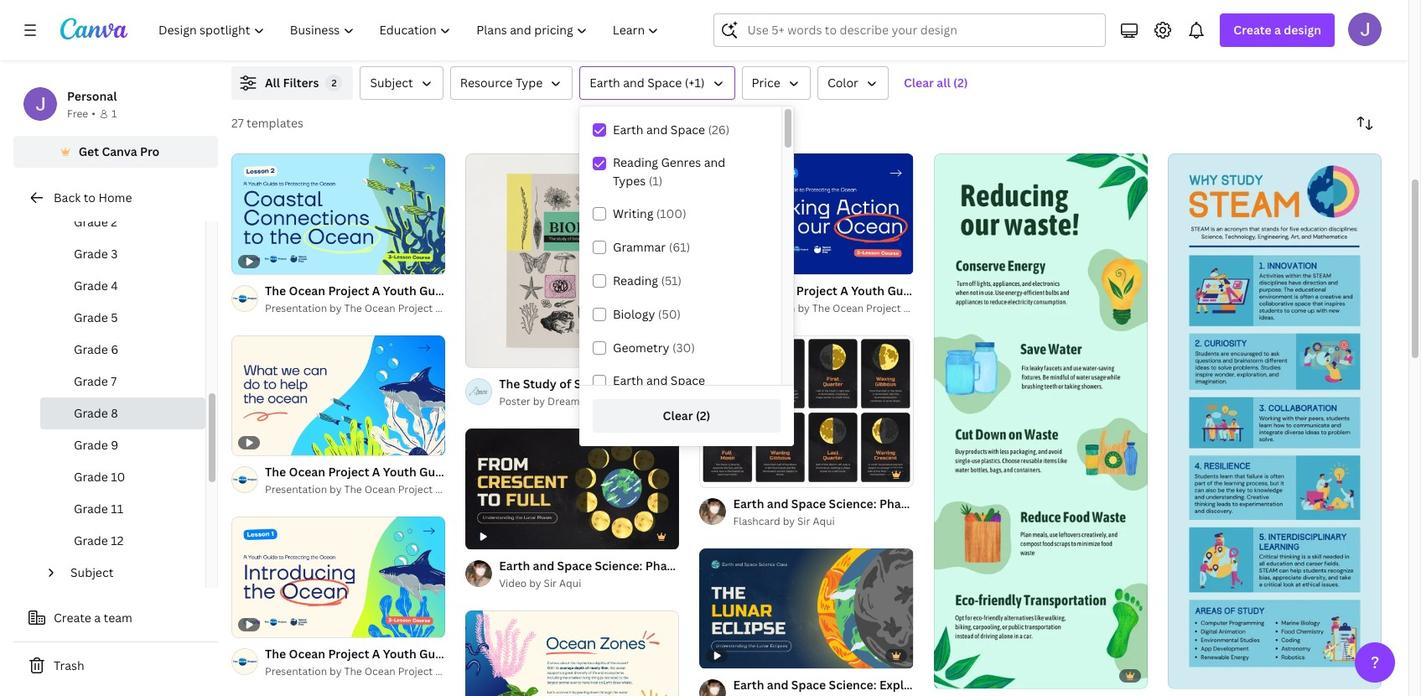 Task type: locate. For each thing, give the bounding box(es) containing it.
2 horizontal spatial studio
[[1004, 30, 1036, 44]]

(2) right the all
[[954, 75, 968, 91]]

1 vertical spatial 5
[[496, 347, 501, 360]]

2 studio from the left
[[698, 30, 730, 44]]

0 horizontal spatial a
[[94, 610, 101, 626]]

filters
[[283, 75, 319, 91]]

ljr
[[1235, 30, 1253, 44]]

the solar system lesson by canva creative studio
[[265, 12, 423, 44]]

1 horizontal spatial subject
[[370, 75, 413, 91]]

and down (26)
[[704, 154, 726, 170]]

(2) down earth and space science
[[696, 408, 711, 423]]

grade 2
[[74, 214, 117, 230]]

1 vertical spatial sir
[[544, 576, 557, 590]]

lesson inside symbiotic relationships lesson by canva creative studio
[[878, 30, 912, 44]]

studio inside the solar system lesson by canva creative studio
[[392, 30, 423, 44]]

grade left 12
[[74, 533, 108, 548]]

2
[[332, 76, 337, 89], [111, 214, 117, 230]]

create
[[1234, 22, 1272, 38], [54, 610, 91, 626]]

5 down 4
[[111, 309, 118, 325]]

create a design button
[[1220, 13, 1335, 47]]

reading (51)
[[613, 273, 682, 288]]

and right plant
[[604, 12, 626, 28]]

2 grade from the top
[[74, 246, 108, 262]]

geometry
[[613, 340, 670, 356]]

2 reading from the top
[[613, 273, 658, 288]]

reading up biology
[[613, 273, 658, 288]]

dream
[[548, 394, 580, 409]]

subject button down top level navigation element
[[360, 66, 443, 100]]

(61)
[[669, 239, 690, 255]]

1 lesson from the left
[[265, 30, 299, 44]]

1 horizontal spatial clear
[[904, 75, 934, 91]]

None search field
[[714, 13, 1106, 47]]

grade down to
[[74, 214, 108, 230]]

3 grade from the top
[[74, 278, 108, 294]]

subject down top level navigation element
[[370, 75, 413, 91]]

1 vertical spatial reading
[[613, 273, 658, 288]]

studio inside plant and human body systems lesson by canva creative studio
[[698, 30, 730, 44]]

grade for grade 2
[[74, 214, 108, 230]]

earth for earth and space (+1)
[[590, 75, 620, 91]]

6 grade from the top
[[74, 373, 108, 389]]

5 right of
[[496, 347, 501, 360]]

and for earth and space (+1)
[[623, 75, 645, 91]]

1 studio from the left
[[392, 30, 423, 44]]

the
[[265, 12, 286, 28], [344, 301, 362, 315], [812, 301, 830, 315], [344, 482, 362, 496], [344, 664, 362, 678]]

subject
[[370, 75, 413, 91], [70, 564, 114, 580]]

type
[[516, 75, 543, 91]]

clear (2) button
[[593, 399, 781, 433]]

plant and human body systems link
[[571, 11, 824, 29]]

•
[[92, 107, 96, 121]]

1 lesson by canva creative studio link from the left
[[265, 29, 518, 46]]

1 vertical spatial a
[[94, 610, 101, 626]]

grade 10 link
[[40, 461, 205, 493]]

1 vertical spatial aqui
[[559, 576, 581, 590]]

and inside plant and human body systems lesson by canva creative studio
[[604, 12, 626, 28]]

plant
[[571, 12, 601, 28]]

lesson by canva creative studio link
[[265, 29, 518, 46], [571, 29, 824, 46], [878, 29, 1130, 46]]

creative down the solar system link
[[348, 30, 389, 44]]

presentation by the ocean project | world ocean day link
[[265, 300, 525, 317], [733, 300, 993, 317], [265, 481, 525, 498], [265, 663, 525, 680]]

1 vertical spatial subject button
[[64, 557, 195, 589]]

poster
[[499, 394, 531, 409]]

creative down body
[[655, 30, 696, 44]]

1 reading from the top
[[613, 154, 658, 170]]

1 vertical spatial space
[[671, 122, 705, 138]]

by inside plant and human body systems lesson by canva creative studio
[[608, 30, 620, 44]]

sir for flashcard
[[797, 514, 811, 528]]

1 horizontal spatial 2
[[332, 76, 337, 89]]

0 horizontal spatial lesson by canva creative studio link
[[265, 29, 518, 46]]

lesson inside "bacteria and viruses lesson by ljr edu resources"
[[1184, 30, 1218, 44]]

why study steam education infographic in blue pink yellow flat graphic style image
[[1168, 153, 1382, 688]]

clear inside clear (2) button
[[663, 408, 693, 423]]

1 horizontal spatial a
[[1275, 22, 1281, 38]]

1 vertical spatial clear
[[663, 408, 693, 423]]

grade left 6
[[74, 341, 108, 357]]

human
[[629, 12, 670, 28]]

the study of science education poster set in yellow green pink  blue vintage illustration style image
[[466, 153, 680, 367]]

and up genres
[[646, 122, 668, 138]]

3 lesson by canva creative studio link from the left
[[878, 29, 1130, 46]]

1 horizontal spatial subject button
[[360, 66, 443, 100]]

clear all (2) button
[[896, 66, 977, 100]]

10 grade from the top
[[74, 501, 108, 517]]

1 horizontal spatial 1
[[477, 347, 482, 360]]

0 vertical spatial a
[[1275, 22, 1281, 38]]

0 vertical spatial earth
[[590, 75, 620, 91]]

grade left 10
[[74, 469, 108, 485]]

canva inside plant and human body systems lesson by canva creative studio
[[622, 30, 652, 44]]

4 lesson from the left
[[1184, 30, 1218, 44]]

sir right flashcard
[[797, 514, 811, 528]]

space down (30)
[[671, 372, 705, 388]]

1 horizontal spatial sir
[[797, 514, 811, 528]]

a for team
[[94, 610, 101, 626]]

presentation
[[265, 301, 327, 315], [733, 301, 795, 315], [265, 482, 327, 496], [265, 664, 327, 678]]

1 vertical spatial earth
[[613, 122, 644, 138]]

grade 6
[[74, 341, 119, 357]]

1 horizontal spatial studio
[[698, 30, 730, 44]]

and inside "bacteria and viruses lesson by ljr edu resources"
[[1235, 12, 1256, 28]]

4 grade from the top
[[74, 309, 108, 325]]

grade left 3
[[74, 246, 108, 262]]

1 horizontal spatial create
[[1234, 22, 1272, 38]]

earth down earth and space (+1)
[[613, 122, 644, 138]]

get
[[79, 143, 99, 159]]

lesson down solar at left top
[[265, 30, 299, 44]]

1 vertical spatial 1
[[477, 347, 482, 360]]

2 vertical spatial earth
[[613, 372, 644, 388]]

grade left 11
[[74, 501, 108, 517]]

get canva pro
[[79, 143, 160, 159]]

sir
[[797, 514, 811, 528], [544, 576, 557, 590]]

lesson down plant
[[571, 30, 605, 44]]

studio down systems
[[698, 30, 730, 44]]

and inside earth and space science
[[646, 372, 668, 388]]

earth and space science
[[613, 372, 705, 407]]

earth and space (26)
[[613, 122, 730, 138]]

1 horizontal spatial creative
[[655, 30, 696, 44]]

grade for grade 5
[[74, 309, 108, 325]]

0 horizontal spatial creative
[[348, 30, 389, 44]]

1
[[111, 107, 117, 121], [477, 347, 482, 360]]

creative inside symbiotic relationships lesson by canva creative studio
[[961, 30, 1002, 44]]

0 vertical spatial subject button
[[360, 66, 443, 100]]

creative
[[348, 30, 389, 44], [655, 30, 696, 44], [961, 30, 1002, 44]]

grade for grade 10
[[74, 469, 108, 485]]

0 horizontal spatial (2)
[[696, 408, 711, 423]]

lesson by canva creative studio link for the solar system
[[265, 29, 518, 46]]

canva inside symbiotic relationships lesson by canva creative studio
[[929, 30, 959, 44]]

11
[[111, 501, 123, 517]]

reading up types
[[613, 154, 658, 170]]

0 vertical spatial create
[[1234, 22, 1272, 38]]

1 grade from the top
[[74, 214, 108, 230]]

presentation by the ocean project | world ocean day
[[265, 301, 525, 315], [733, 301, 993, 315], [265, 482, 525, 496], [265, 664, 525, 678]]

aqui for flashcard by sir aqui
[[813, 514, 835, 528]]

resource type
[[460, 75, 543, 91]]

0 vertical spatial clear
[[904, 75, 934, 91]]

earth up science on the bottom left of page
[[613, 372, 644, 388]]

grammar (61)
[[613, 239, 690, 255]]

|
[[435, 301, 438, 315], [904, 301, 907, 315], [435, 482, 438, 496], [435, 664, 438, 678]]

2 vertical spatial space
[[671, 372, 705, 388]]

1 vertical spatial (2)
[[696, 408, 711, 423]]

lesson
[[265, 30, 299, 44], [571, 30, 605, 44], [878, 30, 912, 44], [1184, 30, 1218, 44]]

27 templates
[[231, 115, 304, 131]]

space left (+1)
[[648, 75, 682, 91]]

poster by dream bird designs
[[499, 394, 643, 409]]

lesson down symbiotic
[[878, 30, 912, 44]]

2 lesson from the left
[[571, 30, 605, 44]]

0 horizontal spatial create
[[54, 610, 91, 626]]

1 creative from the left
[[348, 30, 389, 44]]

creative inside plant and human body systems lesson by canva creative studio
[[655, 30, 696, 44]]

subject down grade 12
[[70, 564, 114, 580]]

grade 5
[[74, 309, 118, 325]]

aqui right video
[[559, 576, 581, 590]]

geometry (30)
[[613, 340, 695, 356]]

2 horizontal spatial lesson by canva creative studio link
[[878, 29, 1130, 46]]

0 horizontal spatial clear
[[663, 408, 693, 423]]

day
[[506, 301, 525, 315], [974, 301, 993, 315], [506, 482, 525, 496], [506, 664, 525, 678]]

canva down system
[[316, 30, 346, 44]]

flashcard by sir aqui
[[733, 514, 835, 528]]

0 vertical spatial 1
[[111, 107, 117, 121]]

a inside dropdown button
[[1275, 22, 1281, 38]]

canva down human
[[622, 30, 652, 44]]

grade for grade 11
[[74, 501, 108, 517]]

grade 2 link
[[40, 206, 205, 238]]

0 vertical spatial (2)
[[954, 75, 968, 91]]

3 lesson from the left
[[878, 30, 912, 44]]

create inside button
[[54, 610, 91, 626]]

0 vertical spatial subject
[[370, 75, 413, 91]]

clear left the all
[[904, 75, 934, 91]]

and
[[604, 12, 626, 28], [1235, 12, 1256, 28], [623, 75, 645, 91], [646, 122, 668, 138], [704, 154, 726, 170], [646, 372, 668, 388]]

0 horizontal spatial 2
[[111, 214, 117, 230]]

7 grade from the top
[[74, 405, 108, 421]]

earth inside earth and space science
[[613, 372, 644, 388]]

the solar system link
[[265, 11, 518, 29]]

earth down plant
[[590, 75, 620, 91]]

clear down earth and space science
[[663, 408, 693, 423]]

space inside button
[[648, 75, 682, 91]]

0 horizontal spatial 5
[[111, 309, 118, 325]]

sir right video
[[544, 576, 557, 590]]

0 vertical spatial space
[[648, 75, 682, 91]]

2 creative from the left
[[655, 30, 696, 44]]

grade for grade 7
[[74, 373, 108, 389]]

edu
[[1256, 30, 1274, 44]]

1 vertical spatial create
[[54, 610, 91, 626]]

grade left 4
[[74, 278, 108, 294]]

grade left 7
[[74, 373, 108, 389]]

and up ljr
[[1235, 12, 1256, 28]]

earth inside button
[[590, 75, 620, 91]]

body
[[673, 12, 703, 28]]

grade 9
[[74, 437, 119, 453]]

12
[[111, 533, 124, 548]]

flashcard by sir aqui link
[[733, 513, 914, 530]]

3 studio from the left
[[1004, 30, 1036, 44]]

space for (+1)
[[648, 75, 682, 91]]

2 down home
[[111, 214, 117, 230]]

symbiotic
[[878, 12, 935, 28]]

9 grade from the top
[[74, 469, 108, 485]]

project
[[398, 301, 433, 315], [866, 301, 901, 315], [398, 482, 433, 496], [398, 664, 433, 678]]

0 horizontal spatial studio
[[392, 30, 423, 44]]

grade 9 link
[[40, 429, 205, 461]]

2 right the filters
[[332, 76, 337, 89]]

1 horizontal spatial lesson by canva creative studio link
[[571, 29, 824, 46]]

grade left 9
[[74, 437, 108, 453]]

11 grade from the top
[[74, 533, 108, 548]]

studio down 'symbiotic relationships' link
[[1004, 30, 1036, 44]]

0 vertical spatial reading
[[613, 154, 658, 170]]

and for bacteria and viruses lesson by ljr edu resources
[[1235, 12, 1256, 28]]

relationships
[[938, 12, 1016, 28]]

lesson by canva creative studio link down body
[[571, 29, 824, 46]]

studio down the solar system link
[[392, 30, 423, 44]]

grade left 8
[[74, 405, 108, 421]]

lesson by canva creative studio link for plant and human body systems
[[571, 29, 824, 46]]

space left (26)
[[671, 122, 705, 138]]

and inside button
[[623, 75, 645, 91]]

0 vertical spatial aqui
[[813, 514, 835, 528]]

a left team
[[94, 610, 101, 626]]

2 horizontal spatial creative
[[961, 30, 1002, 44]]

0 horizontal spatial sir
[[544, 576, 557, 590]]

back to home
[[54, 190, 132, 205]]

1 of 5 link
[[466, 153, 680, 367]]

a right edu
[[1275, 22, 1281, 38]]

and up science on the bottom left of page
[[646, 372, 668, 388]]

0 vertical spatial 5
[[111, 309, 118, 325]]

8 grade from the top
[[74, 437, 108, 453]]

a
[[1275, 22, 1281, 38], [94, 610, 101, 626]]

3 creative from the left
[[961, 30, 1002, 44]]

reading inside reading genres and types
[[613, 154, 658, 170]]

aqui right flashcard
[[813, 514, 835, 528]]

1 vertical spatial 2
[[111, 214, 117, 230]]

0 vertical spatial sir
[[797, 514, 811, 528]]

0 horizontal spatial subject button
[[64, 557, 195, 589]]

a inside button
[[94, 610, 101, 626]]

create a design
[[1234, 22, 1322, 38]]

viruses
[[1259, 12, 1301, 28]]

1 right •
[[111, 107, 117, 121]]

0 horizontal spatial aqui
[[559, 576, 581, 590]]

clear (2)
[[663, 408, 711, 423]]

space inside earth and space science
[[671, 372, 705, 388]]

sir for video
[[544, 576, 557, 590]]

bacteria
[[1184, 12, 1232, 28]]

subject button down 12
[[64, 557, 195, 589]]

aqui for video by sir aqui
[[559, 576, 581, 590]]

earth and space (+1)
[[590, 75, 705, 91]]

5 grade from the top
[[74, 341, 108, 357]]

1 horizontal spatial aqui
[[813, 514, 835, 528]]

all
[[265, 75, 280, 91]]

and for earth and space science
[[646, 372, 668, 388]]

canva left the pro
[[102, 143, 137, 159]]

4
[[111, 278, 118, 294]]

2 lesson by canva creative studio link from the left
[[571, 29, 824, 46]]

grade down grade 4
[[74, 309, 108, 325]]

biology (50)
[[613, 306, 681, 322]]

systems
[[705, 12, 753, 28]]

grammar
[[613, 239, 666, 255]]

(51)
[[661, 273, 682, 288]]

and up earth and space (26)
[[623, 75, 645, 91]]

1 left of
[[477, 347, 482, 360]]

grade 6 link
[[40, 334, 205, 366]]

creative down relationships
[[961, 30, 1002, 44]]

create inside dropdown button
[[1234, 22, 1272, 38]]

canva down relationships
[[929, 30, 959, 44]]

grade for grade 12
[[74, 533, 108, 548]]

earth and space science: phases of the moon educational flashcard in dark gray, yellow, and orange illustrative style image
[[700, 335, 914, 487]]

0 horizontal spatial 1
[[111, 107, 117, 121]]

clear inside clear all (2) button
[[904, 75, 934, 91]]

lesson by canva creative studio link down relationships
[[878, 29, 1130, 46]]

0 horizontal spatial subject
[[70, 564, 114, 580]]

system
[[321, 12, 364, 28]]

lesson by canva creative studio link down system
[[265, 29, 518, 46]]

canva
[[316, 30, 346, 44], [622, 30, 652, 44], [929, 30, 959, 44], [102, 143, 137, 159]]

lesson down bacteria
[[1184, 30, 1218, 44]]



Task type: vqa. For each thing, say whether or not it's contained in the screenshot.
second Creative
yes



Task type: describe. For each thing, give the bounding box(es) containing it.
grade 10
[[74, 469, 125, 485]]

all filters
[[265, 75, 319, 91]]

and for plant and human body systems lesson by canva creative studio
[[604, 12, 626, 28]]

jacob simon image
[[1348, 13, 1382, 46]]

lesson by ljr edu resources link
[[1184, 29, 1421, 46]]

1 for 1 of 5
[[477, 347, 482, 360]]

Sort by button
[[1348, 107, 1382, 140]]

video by sir aqui link
[[499, 575, 680, 592]]

resource type button
[[450, 66, 573, 100]]

9
[[111, 437, 119, 453]]

(50)
[[658, 306, 681, 322]]

all
[[937, 75, 951, 91]]

(30)
[[672, 340, 695, 356]]

creative inside the solar system lesson by canva creative studio
[[348, 30, 389, 44]]

1 of 5
[[477, 347, 501, 360]]

1 horizontal spatial 5
[[496, 347, 501, 360]]

and for earth and space (26)
[[646, 122, 668, 138]]

(1)
[[649, 173, 663, 189]]

and inside reading genres and types
[[704, 154, 726, 170]]

the inside the solar system lesson by canva creative studio
[[265, 12, 286, 28]]

lesson inside the solar system lesson by canva creative studio
[[265, 30, 299, 44]]

writing
[[613, 205, 654, 221]]

1 horizontal spatial (2)
[[954, 75, 968, 91]]

writing (100)
[[613, 205, 687, 221]]

grade 11
[[74, 501, 123, 517]]

27
[[231, 115, 244, 131]]

home
[[98, 190, 132, 205]]

design
[[1284, 22, 1322, 38]]

symbiotic relationships link
[[878, 11, 1130, 29]]

resources
[[1277, 30, 1327, 44]]

reading genres and types
[[613, 154, 726, 189]]

grade 8
[[74, 405, 118, 421]]

bacteria and viruses link
[[1184, 11, 1421, 29]]

reading for reading genres and types
[[613, 154, 658, 170]]

price button
[[742, 66, 811, 100]]

canva inside button
[[102, 143, 137, 159]]

grade for grade 3
[[74, 246, 108, 262]]

grade 7 link
[[40, 366, 205, 397]]

0 vertical spatial 2
[[332, 76, 337, 89]]

back to home link
[[13, 181, 218, 215]]

grade 7
[[74, 373, 117, 389]]

bird
[[582, 394, 603, 409]]

earth for earth and space (26)
[[613, 122, 644, 138]]

grade for grade 8
[[74, 405, 108, 421]]

by inside symbiotic relationships lesson by canva creative studio
[[914, 30, 926, 44]]

grade for grade 4
[[74, 278, 108, 294]]

studio inside symbiotic relationships lesson by canva creative studio
[[1004, 30, 1036, 44]]

earth for earth and space science
[[613, 372, 644, 388]]

color
[[828, 75, 859, 91]]

a for design
[[1275, 22, 1281, 38]]

free
[[67, 107, 88, 121]]

(100)
[[656, 205, 687, 221]]

plant and human body systems lesson by canva creative studio
[[571, 12, 753, 44]]

clear for clear all (2)
[[904, 75, 934, 91]]

reducing our waste infographic in green blue illustrative style image
[[934, 153, 1148, 688]]

3
[[111, 246, 118, 262]]

10
[[111, 469, 125, 485]]

personal
[[67, 88, 117, 104]]

grade 12
[[74, 533, 124, 548]]

templates
[[247, 115, 304, 131]]

get canva pro button
[[13, 136, 218, 168]]

bacteria and viruses lesson by ljr edu resources
[[1184, 12, 1327, 44]]

bacteria and viruses image
[[1151, 0, 1421, 4]]

video by sir aqui
[[499, 576, 581, 590]]

create for create a design
[[1234, 22, 1272, 38]]

types
[[613, 173, 646, 189]]

color button
[[818, 66, 889, 100]]

symbiotic relationships lesson by canva creative studio
[[878, 12, 1036, 44]]

price
[[752, 75, 781, 91]]

Search search field
[[748, 14, 1095, 46]]

team
[[104, 610, 132, 626]]

clear for clear (2)
[[663, 408, 693, 423]]

top level navigation element
[[148, 13, 674, 47]]

by inside "bacteria and viruses lesson by ljr edu resources"
[[1220, 30, 1233, 44]]

grade 4
[[74, 278, 118, 294]]

(26)
[[708, 122, 730, 138]]

trash
[[54, 657, 84, 673]]

flashcard
[[733, 514, 780, 528]]

grade 3 link
[[40, 238, 205, 270]]

grade for grade 6
[[74, 341, 108, 357]]

lesson inside plant and human body systems lesson by canva creative studio
[[571, 30, 605, 44]]

grade 3
[[74, 246, 118, 262]]

create a team button
[[13, 601, 218, 635]]

science
[[613, 391, 657, 407]]

space for science
[[671, 372, 705, 388]]

back
[[54, 190, 81, 205]]

resource
[[460, 75, 513, 91]]

trash link
[[13, 649, 218, 683]]

solar
[[289, 12, 319, 28]]

2 filter options selected element
[[326, 75, 343, 91]]

6
[[111, 341, 119, 357]]

8
[[111, 405, 118, 421]]

clear all (2)
[[904, 75, 968, 91]]

create for create a team
[[54, 610, 91, 626]]

canva inside the solar system lesson by canva creative studio
[[316, 30, 346, 44]]

by inside the solar system lesson by canva creative studio
[[301, 30, 313, 44]]

reading for reading (51)
[[613, 273, 658, 288]]

to
[[84, 190, 96, 205]]

pro
[[140, 143, 160, 159]]

space for (26)
[[671, 122, 705, 138]]

1 vertical spatial subject
[[70, 564, 114, 580]]

grade 5 link
[[40, 302, 205, 334]]

grade for grade 9
[[74, 437, 108, 453]]

(+1)
[[685, 75, 705, 91]]

1 for 1
[[111, 107, 117, 121]]

genres
[[661, 154, 701, 170]]

grade 12 link
[[40, 525, 205, 557]]

of
[[484, 347, 494, 360]]

lesson by canva creative studio link for symbiotic relationships
[[878, 29, 1130, 46]]



